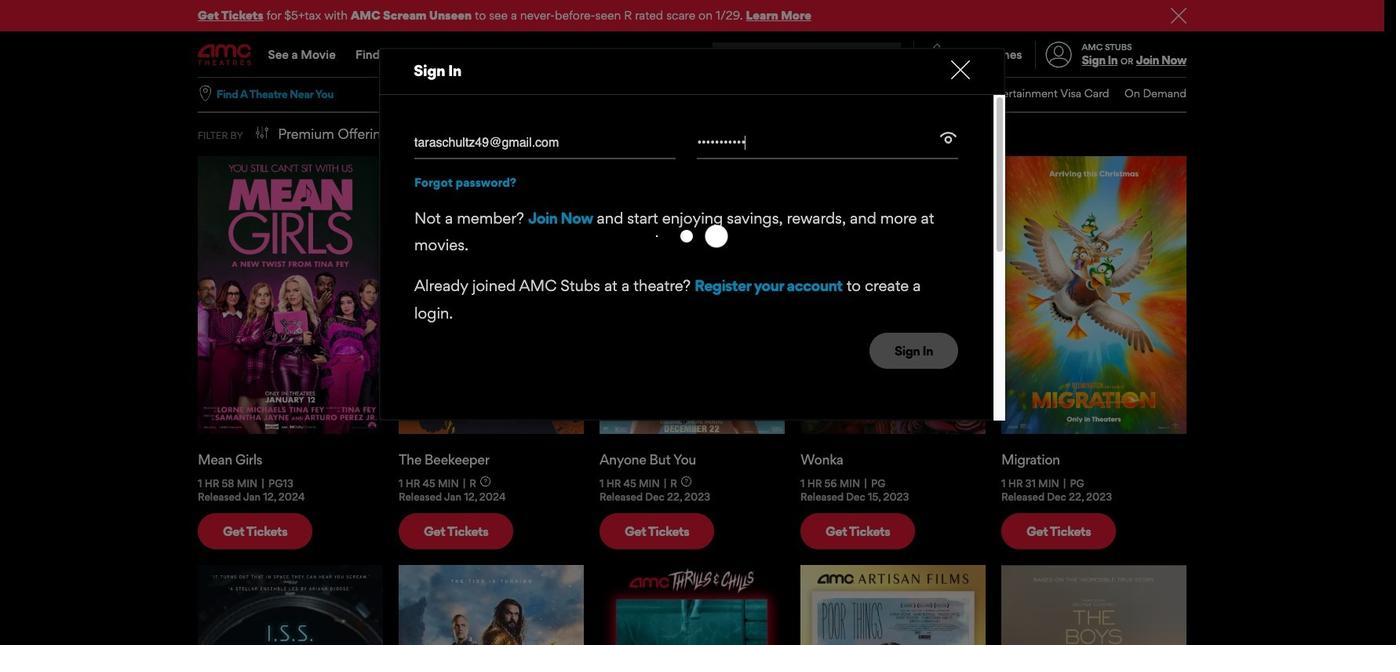 Task type: vqa. For each thing, say whether or not it's contained in the screenshot.
Grocery Popcorn Publix image
no



Task type: locate. For each thing, give the bounding box(es) containing it.
3 menu item from the left
[[828, 78, 875, 110]]

movie poster for night swim image
[[600, 565, 785, 645]]

menu item
[[680, 78, 761, 110], [761, 78, 828, 110], [828, 78, 875, 110], [875, 78, 940, 110], [940, 78, 1109, 110], [1109, 78, 1187, 110]]

6 menu item from the left
[[1109, 78, 1187, 110]]

sign in or join amc stubs element
[[1035, 33, 1187, 77]]

more information about image for movie poster for the beekeeper 'image'
[[480, 477, 491, 487]]

more information about image
[[480, 477, 491, 487], [681, 477, 692, 487]]

amc logo image
[[198, 44, 253, 66], [198, 44, 253, 66]]

more information about image for movie poster for anyone but you image
[[681, 477, 692, 487]]

2 more information about image from the left
[[681, 477, 692, 487]]

1 menu item from the left
[[680, 78, 761, 110]]

showtimes image
[[914, 41, 961, 69]]

1 more information about image from the left
[[480, 477, 491, 487]]

5 menu item from the left
[[940, 78, 1109, 110]]

4 menu item from the left
[[875, 78, 940, 110]]

movie poster for wonka image
[[800, 156, 986, 434]]

movie poster for the boys in the boat image
[[1001, 565, 1187, 645]]

menu
[[198, 33, 1187, 77], [680, 78, 1187, 110]]

submit search icon image
[[882, 49, 895, 61]]

movie poster for aquaman and the lost kingdom image
[[399, 565, 584, 645]]

0 horizontal spatial more information about image
[[480, 477, 491, 487]]

movie poster for mean girls image
[[198, 156, 383, 434]]

1 horizontal spatial more information about image
[[681, 477, 692, 487]]

close element
[[951, 60, 970, 79]]



Task type: describe. For each thing, give the bounding box(es) containing it.
user profile image
[[1037, 42, 1081, 68]]

movie poster for i.s.s. image
[[198, 565, 383, 645]]

movie poster for anyone but you image
[[600, 156, 785, 434]]

movie poster for migration image
[[1001, 156, 1187, 434]]

close image
[[951, 60, 970, 79]]

1 vertical spatial menu
[[680, 78, 1187, 110]]

Password password field
[[697, 128, 939, 157]]

movie poster for the beekeeper image
[[399, 156, 584, 434]]

Email email field
[[414, 128, 675, 159]]

cookie consent banner dialog
[[0, 603, 1396, 645]]

2 menu item from the left
[[761, 78, 828, 110]]

movie poster for poor things image
[[800, 565, 986, 645]]

0 vertical spatial menu
[[198, 33, 1187, 77]]



